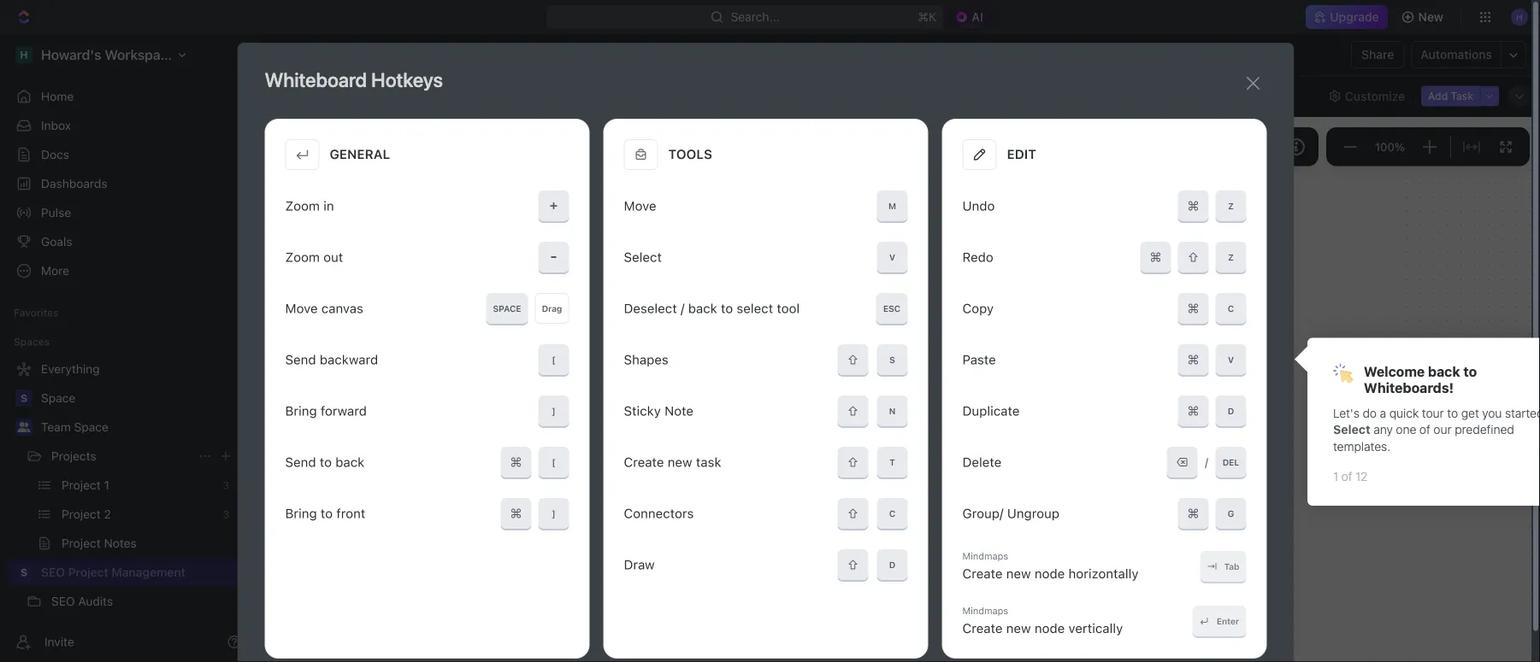 Task type: describe. For each thing, give the bounding box(es) containing it.
spaces
[[14, 336, 50, 348]]

seo project management
[[41, 566, 185, 580]]

select
[[1333, 423, 1371, 437]]

get
[[1461, 406, 1479, 420]]

1 of 12
[[1333, 469, 1368, 483]]

overview link
[[288, 84, 345, 108]]

seo project management link
[[41, 559, 236, 587]]

100% button
[[1372, 137, 1409, 157]]

back
[[1428, 364, 1460, 380]]

automations button
[[1412, 42, 1501, 68]]

predefined
[[1455, 423, 1515, 437]]

1 vertical spatial task
[[574, 623, 600, 637]]

docs link
[[7, 141, 239, 168]]

dashboards
[[41, 177, 107, 191]]

management inside tree
[[112, 566, 185, 580]]

team
[[41, 420, 71, 434]]

100%
[[1375, 140, 1405, 154]]

goals link
[[7, 228, 239, 256]]

add
[[1428, 90, 1448, 102]]

to inside "welcome back to whiteboards!"
[[1464, 364, 1477, 380]]

seo inside sidebar navigation
[[41, 566, 65, 580]]

whiteboard hotkeys dialog
[[237, 43, 1294, 663]]

invite
[[44, 635, 74, 650]]

do
[[1363, 406, 1377, 420]]

⌘k
[[918, 10, 937, 24]]

google sheets button
[[932, 594, 1042, 647]]

project inside sidebar navigation
[[68, 566, 108, 580]]

you
[[1482, 406, 1502, 420]]

team space link
[[41, 414, 236, 441]]

one
[[1396, 423, 1417, 437]]

youtube
[[1174, 623, 1222, 637]]

google slides
[[1062, 623, 1140, 637]]

docs
[[41, 148, 69, 162]]

team space
[[41, 420, 109, 434]]

pulse
[[41, 206, 71, 220]]

tasks
[[418, 89, 450, 103]]

0 vertical spatial task
[[1451, 90, 1474, 102]]

to inside let's do a quick tour to get you started select
[[1447, 406, 1458, 420]]

user group image
[[18, 423, 30, 433]]

projects
[[51, 449, 96, 464]]

seo project management, , element inside sidebar navigation
[[15, 564, 33, 582]]

started
[[1505, 406, 1540, 420]]

youtube button
[[1160, 594, 1236, 647]]

customize button
[[1323, 84, 1410, 108]]

any one of our predefined templates.
[[1333, 423, 1518, 454]]

space
[[74, 420, 109, 434]]

automations
[[1421, 47, 1492, 62]]

urgent
[[376, 89, 415, 103]]

new button
[[1395, 3, 1454, 31]]

whiteboard
[[265, 68, 367, 92]]

customize
[[1345, 89, 1405, 103]]

whiteboards!
[[1364, 380, 1454, 397]]

s seo project management
[[274, 47, 432, 62]]



Task type: locate. For each thing, give the bounding box(es) containing it.
s for s
[[20, 567, 27, 579]]

1 vertical spatial s
[[20, 567, 27, 579]]

google
[[945, 623, 986, 637], [1062, 623, 1102, 637]]

let's do a quick tour to get you started select
[[1333, 406, 1540, 437]]

share button
[[1351, 41, 1405, 68]]

1 google from the left
[[945, 623, 986, 637]]

whiteboard hotkeys
[[265, 68, 443, 92]]

inbox
[[41, 118, 71, 133]]

our
[[1434, 423, 1452, 437]]

upgrade
[[1330, 10, 1379, 24]]

add task button
[[1422, 86, 1480, 106]]

any
[[1374, 423, 1393, 437]]

tree containing team space
[[7, 356, 239, 663]]

google inside google slides button
[[1062, 623, 1102, 637]]

0 vertical spatial s
[[274, 50, 280, 59]]

home link
[[7, 83, 239, 110]]

1 vertical spatial seo
[[41, 566, 65, 580]]

1 vertical spatial of
[[1342, 469, 1353, 483]]

seo project management, , element
[[270, 48, 284, 62], [15, 564, 33, 582]]

a
[[1380, 406, 1387, 420]]

project up whiteboard
[[314, 47, 355, 62]]

home
[[41, 89, 74, 103]]

1 vertical spatial to
[[1447, 406, 1458, 420]]

0 horizontal spatial s
[[20, 567, 27, 579]]

0 horizontal spatial seo project management, , element
[[15, 564, 33, 582]]

1 horizontal spatial management
[[358, 47, 432, 62]]

to right back
[[1464, 364, 1477, 380]]

s inside navigation
[[20, 567, 27, 579]]

tree inside sidebar navigation
[[7, 356, 239, 663]]

2 google from the left
[[1062, 623, 1102, 637]]

sidebar navigation
[[0, 34, 256, 663]]

google for google sheets
[[945, 623, 986, 637]]

urgent tasks
[[376, 89, 450, 103]]

0 horizontal spatial task
[[574, 623, 600, 637]]

overview
[[292, 89, 345, 103]]

0 vertical spatial to
[[1464, 364, 1477, 380]]

0 vertical spatial seo
[[287, 47, 311, 62]]

google for google slides
[[1062, 623, 1102, 637]]

of left our in the right of the page
[[1420, 423, 1431, 437]]

upgrade link
[[1306, 5, 1388, 29]]

sheets
[[989, 623, 1028, 637]]

welcome
[[1364, 364, 1425, 380]]

to left get
[[1447, 406, 1458, 420]]

0 horizontal spatial project
[[68, 566, 108, 580]]

0 horizontal spatial management
[[112, 566, 185, 580]]

1
[[1333, 469, 1339, 483]]

0 horizontal spatial seo
[[41, 566, 65, 580]]

of inside any one of our predefined templates.
[[1420, 423, 1431, 437]]

add task
[[1428, 90, 1474, 102]]

let's
[[1333, 406, 1360, 420]]

share
[[1362, 47, 1394, 62]]

task
[[1451, 90, 1474, 102], [574, 623, 600, 637]]

favorites button
[[7, 303, 66, 323]]

google left slides at the bottom of the page
[[1062, 623, 1102, 637]]

0 vertical spatial seo project management, , element
[[270, 48, 284, 62]]

to
[[1464, 364, 1477, 380], [1447, 406, 1458, 420]]

projects link
[[51, 443, 192, 470]]

tree
[[7, 356, 239, 663]]

google sheets
[[945, 623, 1028, 637]]

1 vertical spatial management
[[112, 566, 185, 580]]

seo up whiteboard
[[287, 47, 311, 62]]

1 horizontal spatial to
[[1464, 364, 1477, 380]]

1 horizontal spatial project
[[314, 47, 355, 62]]

1 vertical spatial seo project management, , element
[[15, 564, 33, 582]]

s for s seo project management
[[274, 50, 280, 59]]

seo up invite in the left bottom of the page
[[41, 566, 65, 580]]

0 vertical spatial management
[[358, 47, 432, 62]]

google inside google sheets button
[[945, 623, 986, 637]]

1 horizontal spatial seo
[[287, 47, 311, 62]]

templates.
[[1333, 440, 1391, 454]]

tour
[[1422, 406, 1444, 420]]

0 vertical spatial project
[[314, 47, 355, 62]]

0 vertical spatial of
[[1420, 423, 1431, 437]]

task button
[[560, 594, 613, 647]]

s inside s seo project management
[[274, 50, 280, 59]]

of
[[1420, 423, 1431, 437], [1342, 469, 1353, 483]]

1 horizontal spatial seo project management, , element
[[270, 48, 284, 62]]

quick
[[1390, 406, 1419, 420]]

welcome back to whiteboards!
[[1364, 364, 1481, 397]]

0 horizontal spatial of
[[1342, 469, 1353, 483]]

google left sheets
[[945, 623, 986, 637]]

slides
[[1106, 623, 1140, 637]]

1 horizontal spatial task
[[1451, 90, 1474, 102]]

0 horizontal spatial to
[[1447, 406, 1458, 420]]

new
[[1419, 10, 1444, 24]]

dashboards link
[[7, 170, 239, 198]]

1 vertical spatial project
[[68, 566, 108, 580]]

1 horizontal spatial google
[[1062, 623, 1102, 637]]

s
[[274, 50, 280, 59], [20, 567, 27, 579]]

google slides button
[[1049, 594, 1154, 647]]

goals
[[41, 235, 72, 249]]

pulse link
[[7, 199, 239, 227]]

welcome back to whiteboards! dialog
[[1308, 338, 1540, 506]]

0 horizontal spatial google
[[945, 623, 986, 637]]

project
[[314, 47, 355, 62], [68, 566, 108, 580]]

project up invite in the left bottom of the page
[[68, 566, 108, 580]]

urgent tasks link
[[373, 84, 450, 108]]

search...
[[731, 10, 780, 24]]

favorites
[[14, 307, 59, 319]]

management
[[358, 47, 432, 62], [112, 566, 185, 580]]

12
[[1356, 469, 1368, 483]]

1 horizontal spatial of
[[1420, 423, 1431, 437]]

hotkeys
[[371, 68, 443, 92]]

1 horizontal spatial s
[[274, 50, 280, 59]]

seo
[[287, 47, 311, 62], [41, 566, 65, 580]]

inbox link
[[7, 112, 239, 139]]

of right '1'
[[1342, 469, 1353, 483]]



Task type: vqa. For each thing, say whether or not it's contained in the screenshot.
Task sidebar navigation tab list
no



